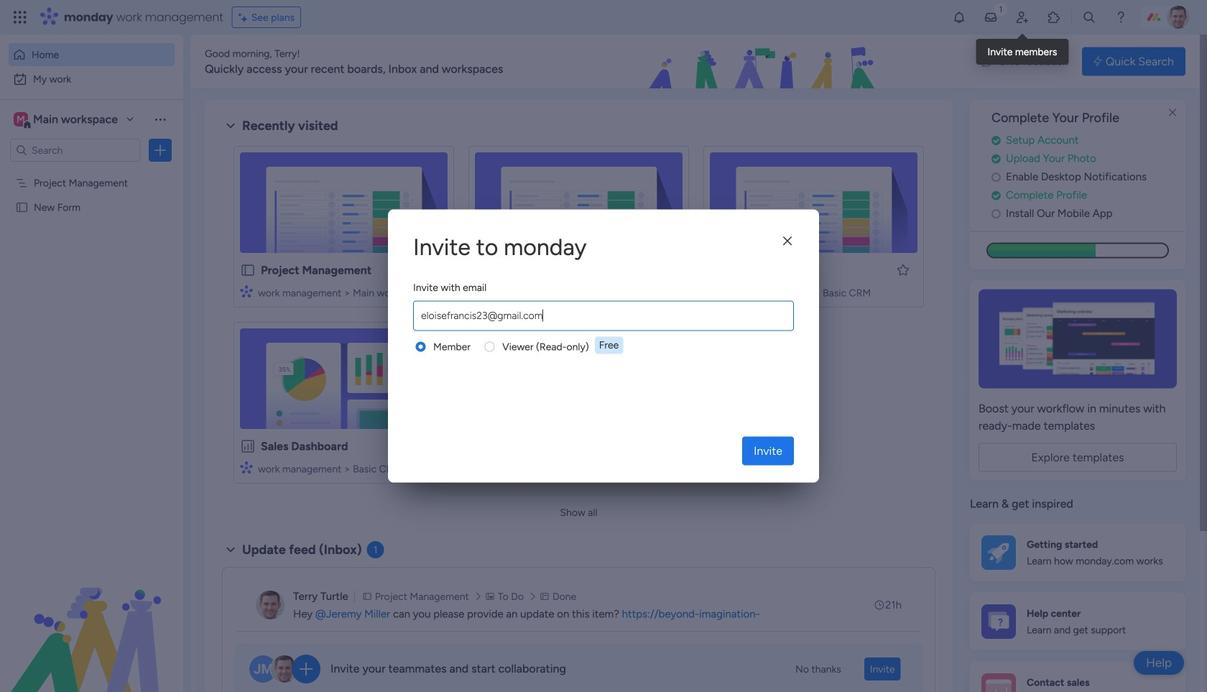 Task type: vqa. For each thing, say whether or not it's contained in the screenshot.
Shareable board image
no



Task type: describe. For each thing, give the bounding box(es) containing it.
1 vertical spatial lottie animation element
[[0, 547, 183, 692]]

Search in workspace field
[[30, 142, 120, 159]]

update feed image
[[984, 10, 999, 24]]

workspace image
[[14, 111, 28, 127]]

component image
[[240, 461, 253, 474]]

0 vertical spatial public board image
[[15, 201, 29, 214]]

1 horizontal spatial lottie animation element
[[564, 35, 968, 89]]

1 horizontal spatial terry turtle image
[[1168, 6, 1191, 29]]

1 vertical spatial option
[[9, 68, 175, 91]]

2 check circle image from the top
[[992, 190, 1001, 201]]

1 element
[[367, 541, 384, 559]]

1 image
[[995, 1, 1008, 17]]

close update feed (inbox) image
[[222, 541, 239, 559]]

public board image inside quick search results list box
[[240, 262, 256, 278]]

1 component image from the left
[[240, 285, 253, 298]]

0 vertical spatial lottie animation image
[[564, 35, 968, 89]]

help center element
[[971, 593, 1186, 651]]

templates image image
[[984, 289, 1173, 388]]

2 vertical spatial option
[[0, 170, 183, 173]]

0 horizontal spatial lottie animation image
[[0, 547, 183, 692]]

search everything image
[[1083, 10, 1097, 24]]

0 vertical spatial option
[[9, 43, 175, 66]]

close recently visited image
[[222, 117, 239, 134]]



Task type: locate. For each thing, give the bounding box(es) containing it.
invite members image
[[1016, 10, 1030, 24]]

dapulse x slim image
[[1165, 104, 1182, 122]]

component image
[[240, 285, 253, 298], [475, 285, 488, 298]]

1 check circle image from the top
[[992, 135, 1001, 146]]

help image
[[1114, 10, 1129, 24]]

monday marketplace image
[[1048, 10, 1062, 24]]

1 horizontal spatial lottie animation image
[[564, 35, 968, 89]]

v2 bolt switch image
[[1094, 54, 1103, 69]]

option
[[9, 43, 175, 66], [9, 68, 175, 91], [0, 170, 183, 173]]

terry turtle image
[[1168, 6, 1191, 29], [256, 591, 285, 620]]

1 vertical spatial public board image
[[240, 262, 256, 278]]

quick search results list box
[[222, 134, 936, 501]]

public dashboard image
[[240, 439, 256, 454]]

see plans image
[[238, 9, 251, 25]]

public board image
[[15, 201, 29, 214], [240, 262, 256, 278]]

notifications image
[[953, 10, 967, 24]]

contact sales element
[[971, 662, 1186, 692]]

0 horizontal spatial public board image
[[15, 201, 29, 214]]

0 horizontal spatial lottie animation element
[[0, 547, 183, 692]]

select product image
[[13, 10, 27, 24]]

list box
[[0, 168, 183, 414]]

1 vertical spatial lottie animation image
[[0, 547, 183, 692]]

1 vertical spatial terry turtle image
[[256, 591, 285, 620]]

0 vertical spatial check circle image
[[992, 135, 1001, 146]]

Enter one or more email addresses text field
[[417, 302, 791, 330]]

1 vertical spatial check circle image
[[992, 190, 1001, 201]]

close image
[[784, 236, 792, 246]]

check circle image
[[992, 135, 1001, 146], [992, 190, 1001, 201]]

check circle image down check circle icon
[[992, 190, 1001, 201]]

add to favorites image
[[897, 263, 911, 277]]

0 vertical spatial lottie animation element
[[564, 35, 968, 89]]

0 horizontal spatial terry turtle image
[[256, 591, 285, 620]]

1 circle o image from the top
[[992, 172, 1001, 182]]

v2 user feedback image
[[982, 53, 993, 70]]

lottie animation image
[[564, 35, 968, 89], [0, 547, 183, 692]]

1 vertical spatial circle o image
[[992, 208, 1001, 219]]

0 vertical spatial terry turtle image
[[1168, 6, 1191, 29]]

0 horizontal spatial component image
[[240, 285, 253, 298]]

workspace selection element
[[14, 111, 120, 129]]

lottie animation element
[[564, 35, 968, 89], [0, 547, 183, 692]]

2 circle o image from the top
[[992, 208, 1001, 219]]

getting started element
[[971, 524, 1186, 581]]

circle o image
[[992, 172, 1001, 182], [992, 208, 1001, 219]]

0 vertical spatial circle o image
[[992, 172, 1001, 182]]

check circle image up check circle icon
[[992, 135, 1001, 146]]

2 component image from the left
[[475, 285, 488, 298]]

check circle image
[[992, 153, 1001, 164]]

1 horizontal spatial public board image
[[240, 262, 256, 278]]

1 horizontal spatial component image
[[475, 285, 488, 298]]



